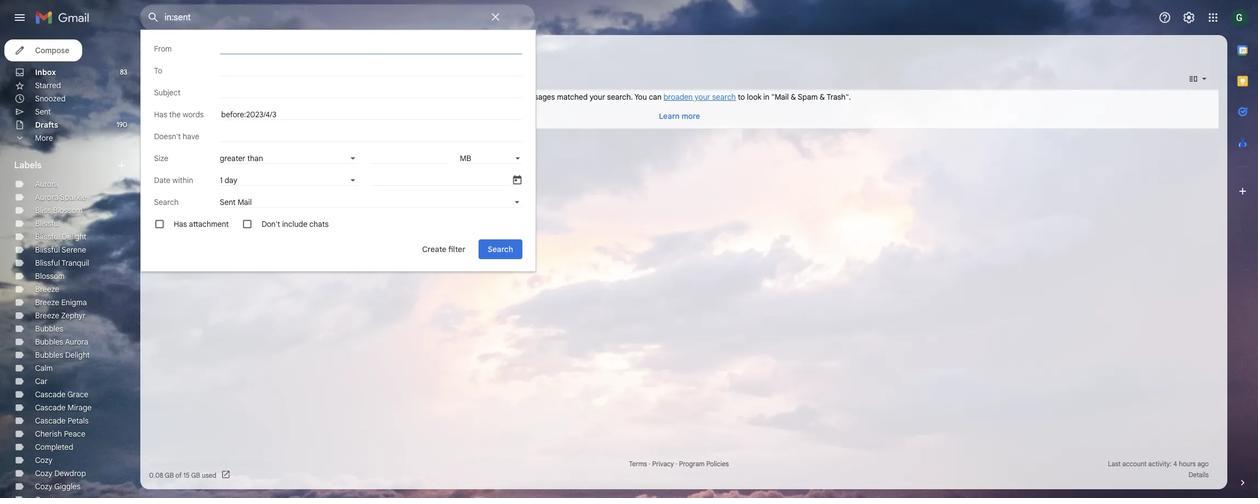 Task type: describe. For each thing, give the bounding box(es) containing it.
breeze for breeze link
[[35, 285, 59, 295]]

2 vertical spatial has
[[174, 219, 187, 229]]

car
[[35, 377, 48, 387]]

broaden
[[664, 92, 693, 102]]

starred
[[35, 81, 61, 90]]

1 & from the left
[[791, 92, 796, 102]]

footer containing terms
[[140, 459, 1219, 481]]

doesn't have
[[154, 132, 199, 141]]

details
[[1189, 471, 1209, 479]]

cascade petals
[[35, 416, 89, 426]]

breeze zephyr
[[35, 311, 86, 321]]

calm
[[35, 364, 53, 373]]

chats
[[309, 219, 329, 229]]

within
[[173, 175, 193, 185]]

Doesn't have text field
[[220, 131, 523, 142]]

sent mail option
[[220, 197, 512, 207]]

inbox
[[35, 67, 56, 77]]

bliss blossom link
[[35, 206, 82, 216]]

giggles
[[54, 482, 81, 492]]

83
[[120, 68, 127, 76]]

advanced search button
[[436, 43, 509, 63]]

learn more
[[659, 111, 700, 121]]

cascade grace link
[[35, 390, 88, 400]]

search
[[154, 197, 179, 207]]

4
[[1174, 460, 1178, 468]]

cozy dewdrop
[[35, 469, 86, 479]]

bubbles aurora
[[35, 337, 88, 347]]

settings image
[[1183, 11, 1196, 24]]

words
[[183, 110, 204, 120]]

of
[[176, 471, 182, 480]]

search inside popup button
[[480, 48, 505, 58]]

bubbles link
[[35, 324, 63, 334]]

bubbles for aurora
[[35, 337, 63, 347]]

cascade for cascade mirage
[[35, 403, 66, 413]]

1 day option
[[220, 175, 348, 185]]

has attachment inside button
[[324, 48, 383, 58]]

include
[[282, 219, 308, 229]]

Has the words text field
[[221, 109, 523, 120]]

search.
[[607, 92, 633, 102]]

snoozed
[[35, 94, 66, 104]]

breeze for breeze enigma
[[35, 298, 59, 308]]

advanced
[[440, 48, 477, 58]]

cozy link
[[35, 456, 53, 466]]

blissful link
[[35, 219, 60, 229]]

aurora sparkle link
[[35, 192, 86, 202]]

zephyr
[[61, 311, 86, 321]]

2 vertical spatial aurora
[[65, 337, 88, 347]]

no
[[508, 92, 518, 102]]

blissful delight
[[35, 232, 86, 242]]

broaden your search link
[[664, 92, 736, 102]]

than
[[247, 154, 263, 163]]

labels navigation
[[0, 35, 140, 499]]

clear search image
[[485, 6, 507, 28]]

last account activity: 4 hours ago details
[[1108, 460, 1209, 479]]

bubbles delight link
[[35, 350, 90, 360]]

breeze link
[[35, 285, 59, 295]]

car link
[[35, 377, 48, 387]]

has inside has attachment button
[[324, 48, 338, 58]]

blissful serene
[[35, 245, 86, 255]]

blissful serene link
[[35, 245, 86, 255]]

2 & from the left
[[820, 92, 825, 102]]

to
[[738, 92, 745, 102]]

Subject text field
[[220, 87, 523, 98]]

spam
[[798, 92, 818, 102]]

size
[[154, 154, 168, 163]]

1 vertical spatial has
[[154, 110, 167, 120]]

0.08
[[149, 471, 163, 480]]

cascade grace
[[35, 390, 88, 400]]

cherish
[[35, 429, 62, 439]]

greater than
[[220, 154, 263, 163]]

privacy link
[[652, 460, 674, 468]]

ago
[[1198, 460, 1209, 468]]

grace
[[67, 390, 88, 400]]

0 horizontal spatial has attachment
[[174, 219, 229, 229]]

in
[[764, 92, 770, 102]]

snoozed link
[[35, 94, 66, 104]]

cozy giggles link
[[35, 482, 81, 492]]

Date text field
[[371, 175, 512, 186]]

blissful for blissful link
[[35, 219, 60, 229]]

delight for bubbles delight
[[65, 350, 90, 360]]

enigma
[[61, 298, 87, 308]]

don't
[[262, 219, 280, 229]]

blossom link
[[35, 271, 65, 281]]

have
[[183, 132, 199, 141]]

more
[[682, 111, 700, 121]]

attachment inside has attachment button
[[340, 48, 383, 58]]

0 vertical spatial blossom
[[53, 206, 82, 216]]

gmail image
[[35, 7, 95, 29]]

blissful for blissful tranquil
[[35, 258, 60, 268]]

no messages matched your search. you can broaden your search to look in "mail & spam & trash".
[[508, 92, 851, 102]]

1 your from the left
[[590, 92, 605, 102]]

sent link
[[35, 107, 51, 117]]

mail
[[238, 197, 252, 207]]

last
[[1108, 460, 1121, 468]]

terms
[[629, 460, 647, 468]]

2 gb from the left
[[191, 471, 200, 480]]

cozy for cozy dewdrop
[[35, 469, 53, 479]]

has attachment button
[[317, 44, 390, 61]]

drafts
[[35, 120, 58, 130]]

aurora for aurora link
[[35, 179, 58, 189]]

blissful tranquil link
[[35, 258, 89, 268]]



Task type: vqa. For each thing, say whether or not it's contained in the screenshot.
me , Bjord 3
no



Task type: locate. For each thing, give the bounding box(es) containing it.
mirage
[[68, 403, 92, 413]]

completed
[[35, 443, 73, 452]]

1 horizontal spatial &
[[820, 92, 825, 102]]

attachment up to "text box"
[[340, 48, 383, 58]]

search right advanced
[[480, 48, 505, 58]]

has left the
[[154, 110, 167, 120]]

2 breeze from the top
[[35, 298, 59, 308]]

greater
[[220, 154, 245, 163]]

0 vertical spatial cozy
[[35, 456, 53, 466]]

learn
[[659, 111, 680, 121]]

1 horizontal spatial search
[[713, 92, 736, 102]]

cherish peace link
[[35, 429, 85, 439]]

sent for sent mail
[[220, 197, 236, 207]]

cascade down the car link
[[35, 390, 66, 400]]

calm link
[[35, 364, 53, 373]]

sent up drafts link
[[35, 107, 51, 117]]

sent for 'sent' link
[[35, 107, 51, 117]]

0 horizontal spatial gb
[[165, 471, 174, 480]]

0 horizontal spatial has
[[154, 110, 167, 120]]

cozy giggles
[[35, 482, 81, 492]]

2 blissful from the top
[[35, 232, 60, 242]]

advanced search
[[440, 48, 505, 58]]

blissful down blissful link
[[35, 232, 60, 242]]

aurora for aurora sparkle
[[35, 192, 58, 202]]

trash".
[[827, 92, 851, 102]]

blissful down the bliss
[[35, 219, 60, 229]]

blossom down sparkle
[[53, 206, 82, 216]]

greater than option
[[220, 154, 348, 163]]

compose
[[35, 46, 69, 55]]

To text field
[[220, 65, 523, 76]]

1 gb from the left
[[165, 471, 174, 480]]

1 horizontal spatial has
[[174, 219, 187, 229]]

peace
[[64, 429, 85, 439]]

attachment
[[340, 48, 383, 58], [189, 219, 229, 229]]

breeze down blossom link
[[35, 285, 59, 295]]

From text field
[[220, 43, 523, 54]]

1 vertical spatial sent
[[220, 197, 236, 207]]

main menu image
[[13, 11, 26, 24]]

cozy down completed link at the left of page
[[35, 456, 53, 466]]

inbox link
[[35, 67, 56, 77]]

your left search.
[[590, 92, 605, 102]]

privacy
[[652, 460, 674, 468]]

0 vertical spatial delight
[[62, 232, 86, 242]]

don't include chats
[[262, 219, 329, 229]]

the
[[169, 110, 181, 120]]

activity:
[[1149, 460, 1172, 468]]

aurora up aurora sparkle
[[35, 179, 58, 189]]

2 vertical spatial breeze
[[35, 311, 59, 321]]

search
[[480, 48, 505, 58], [713, 92, 736, 102]]

completed link
[[35, 443, 73, 452]]

breeze up bubbles link
[[35, 311, 59, 321]]

cascade mirage link
[[35, 403, 92, 413]]

1 horizontal spatial your
[[695, 92, 711, 102]]

cascade up cherish
[[35, 416, 66, 426]]

serene
[[62, 245, 86, 255]]

1 horizontal spatial sent
[[220, 197, 236, 207]]

breeze for breeze zephyr
[[35, 311, 59, 321]]

bubbles delight
[[35, 350, 90, 360]]

blossom
[[53, 206, 82, 216], [35, 271, 65, 281]]

2 vertical spatial cozy
[[35, 482, 53, 492]]

cascade for cascade grace
[[35, 390, 66, 400]]

0 vertical spatial has attachment
[[324, 48, 383, 58]]

& right '"mail'
[[791, 92, 796, 102]]

1 horizontal spatial attachment
[[340, 48, 383, 58]]

"mail
[[772, 92, 789, 102]]

aurora up bubbles delight link on the bottom of the page
[[65, 337, 88, 347]]

aurora down aurora link
[[35, 192, 58, 202]]

labels heading
[[14, 160, 116, 171]]

more
[[35, 133, 53, 143]]

2 cascade from the top
[[35, 403, 66, 413]]

blissful delight link
[[35, 232, 86, 242]]

policies
[[707, 460, 729, 468]]

3 bubbles from the top
[[35, 350, 63, 360]]

& right spam
[[820, 92, 825, 102]]

account
[[1123, 460, 1147, 468]]

3 blissful from the top
[[35, 245, 60, 255]]

· right privacy
[[676, 460, 678, 468]]

0 vertical spatial attachment
[[340, 48, 383, 58]]

terms link
[[629, 460, 647, 468]]

cascade
[[35, 390, 66, 400], [35, 403, 66, 413], [35, 416, 66, 426]]

gb left of
[[165, 471, 174, 480]]

breeze enigma link
[[35, 298, 87, 308]]

sent inside labels navigation
[[35, 107, 51, 117]]

date
[[154, 175, 171, 185]]

0 horizontal spatial search
[[480, 48, 505, 58]]

day
[[225, 175, 237, 185]]

1 vertical spatial search
[[713, 92, 736, 102]]

cascade for cascade petals
[[35, 416, 66, 426]]

breeze down breeze link
[[35, 298, 59, 308]]

cascade down cascade grace link
[[35, 403, 66, 413]]

cozy
[[35, 456, 53, 466], [35, 469, 53, 479], [35, 482, 53, 492]]

program policies link
[[679, 460, 729, 468]]

1 vertical spatial cozy
[[35, 469, 53, 479]]

1 vertical spatial bubbles
[[35, 337, 63, 347]]

blissful tranquil
[[35, 258, 89, 268]]

blossom up breeze link
[[35, 271, 65, 281]]

bubbles up calm
[[35, 350, 63, 360]]

0 horizontal spatial your
[[590, 92, 605, 102]]

to
[[154, 66, 162, 76]]

1 horizontal spatial has attachment
[[324, 48, 383, 58]]

has
[[324, 48, 338, 58], [154, 110, 167, 120], [174, 219, 187, 229]]

delight for blissful delight
[[62, 232, 86, 242]]

1 horizontal spatial ·
[[676, 460, 678, 468]]

0 vertical spatial sent
[[35, 107, 51, 117]]

0 vertical spatial cascade
[[35, 390, 66, 400]]

delight up serene on the left
[[62, 232, 86, 242]]

2 vertical spatial cascade
[[35, 416, 66, 426]]

1 day
[[220, 175, 237, 185]]

1 vertical spatial has attachment
[[174, 219, 229, 229]]

aurora link
[[35, 179, 58, 189]]

cozy down cozy dewdrop
[[35, 482, 53, 492]]

search mail image
[[144, 8, 163, 27]]

bubbles down breeze zephyr at the left
[[35, 324, 63, 334]]

3 cascade from the top
[[35, 416, 66, 426]]

cascade petals link
[[35, 416, 89, 426]]

0 vertical spatial search
[[480, 48, 505, 58]]

2 your from the left
[[695, 92, 711, 102]]

1 vertical spatial attachment
[[189, 219, 229, 229]]

learn more button
[[655, 106, 705, 126]]

cozy for cozy link
[[35, 456, 53, 466]]

1 bubbles from the top
[[35, 324, 63, 334]]

your
[[590, 92, 605, 102], [695, 92, 711, 102]]

190
[[117, 121, 127, 129]]

cozy for cozy giggles
[[35, 482, 53, 492]]

breeze zephyr link
[[35, 311, 86, 321]]

0 horizontal spatial sent
[[35, 107, 51, 117]]

has down search
[[174, 219, 187, 229]]

1 breeze from the top
[[35, 285, 59, 295]]

0 horizontal spatial &
[[791, 92, 796, 102]]

0 vertical spatial bubbles
[[35, 324, 63, 334]]

drafts link
[[35, 120, 58, 130]]

follow link to manage storage image
[[221, 470, 232, 481]]

has attachment down sent mail
[[174, 219, 229, 229]]

0 horizontal spatial attachment
[[189, 219, 229, 229]]

aurora sparkle
[[35, 192, 86, 202]]

2 · from the left
[[676, 460, 678, 468]]

1 cascade from the top
[[35, 390, 66, 400]]

·
[[649, 460, 651, 468], [676, 460, 678, 468]]

1 blissful from the top
[[35, 219, 60, 229]]

has down 'search mail' text box at the left top of page
[[324, 48, 338, 58]]

main content containing has attachment
[[140, 35, 1228, 490]]

delight
[[62, 232, 86, 242], [65, 350, 90, 360]]

1 vertical spatial aurora
[[35, 192, 58, 202]]

aurora
[[35, 179, 58, 189], [35, 192, 58, 202], [65, 337, 88, 347]]

15
[[183, 471, 190, 480]]

matched
[[557, 92, 588, 102]]

1 vertical spatial delight
[[65, 350, 90, 360]]

delight down bubbles aurora
[[65, 350, 90, 360]]

attachment down sent mail
[[189, 219, 229, 229]]

messages
[[520, 92, 555, 102]]

2 vertical spatial bubbles
[[35, 350, 63, 360]]

blissful for blissful delight
[[35, 232, 60, 242]]

2 cozy from the top
[[35, 469, 53, 479]]

gb right 15
[[191, 471, 200, 480]]

4 blissful from the top
[[35, 258, 60, 268]]

3 cozy from the top
[[35, 482, 53, 492]]

used
[[202, 471, 217, 480]]

has the words
[[154, 110, 204, 120]]

3 breeze from the top
[[35, 311, 59, 321]]

0 vertical spatial has
[[324, 48, 338, 58]]

1 · from the left
[[649, 460, 651, 468]]

you
[[635, 92, 647, 102]]

&
[[791, 92, 796, 102], [820, 92, 825, 102]]

· right terms
[[649, 460, 651, 468]]

can
[[649, 92, 662, 102]]

blissful for blissful serene
[[35, 245, 60, 255]]

0 vertical spatial breeze
[[35, 285, 59, 295]]

bubbles aurora link
[[35, 337, 88, 347]]

1 vertical spatial cascade
[[35, 403, 66, 413]]

0 vertical spatial aurora
[[35, 179, 58, 189]]

your up the more at the right of the page
[[695, 92, 711, 102]]

bliss
[[35, 206, 51, 216]]

0 horizontal spatial ·
[[649, 460, 651, 468]]

toggle split pane mode image
[[1188, 73, 1199, 84]]

tranquil
[[62, 258, 89, 268]]

Size value text field
[[371, 153, 447, 164]]

from
[[154, 44, 172, 54]]

tab list
[[1228, 35, 1259, 459]]

2 horizontal spatial has
[[324, 48, 338, 58]]

has attachment up to "text box"
[[324, 48, 383, 58]]

program
[[679, 460, 705, 468]]

bubbles down bubbles link
[[35, 337, 63, 347]]

Search mail text field
[[165, 12, 483, 23]]

1 vertical spatial breeze
[[35, 298, 59, 308]]

blissful down blissful delight
[[35, 245, 60, 255]]

footer
[[140, 459, 1219, 481]]

cozy down cozy link
[[35, 469, 53, 479]]

1 vertical spatial blossom
[[35, 271, 65, 281]]

bubbles for delight
[[35, 350, 63, 360]]

date within
[[154, 175, 193, 185]]

1 cozy from the top
[[35, 456, 53, 466]]

1 horizontal spatial gb
[[191, 471, 200, 480]]

main content
[[140, 35, 1228, 490]]

bubbles
[[35, 324, 63, 334], [35, 337, 63, 347], [35, 350, 63, 360]]

cozy dewdrop link
[[35, 469, 86, 479]]

blissful up blossom link
[[35, 258, 60, 268]]

support image
[[1159, 11, 1172, 24]]

2 bubbles from the top
[[35, 337, 63, 347]]

None search field
[[140, 4, 535, 31]]

sent left mail at the top left of page
[[220, 197, 236, 207]]

more button
[[0, 132, 132, 145]]

search left to
[[713, 92, 736, 102]]

doesn't
[[154, 132, 181, 141]]



